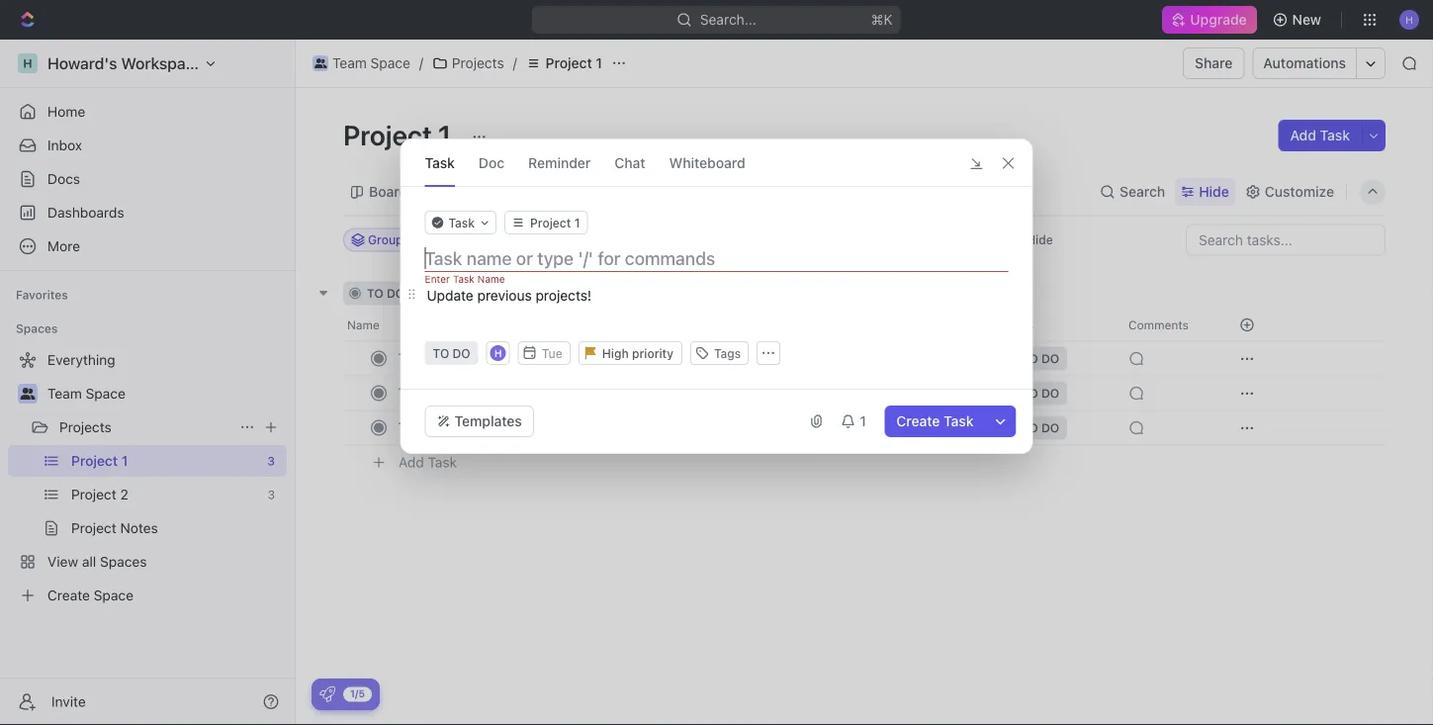 Task type: locate. For each thing, give the bounding box(es) containing it.
0 horizontal spatial to do
[[367, 286, 405, 300]]

0 vertical spatial projects link
[[427, 51, 509, 75]]

1 horizontal spatial user group image
[[314, 58, 327, 68]]

0 horizontal spatial projects
[[59, 419, 112, 435]]

1 horizontal spatial team
[[332, 55, 367, 71]]

3 down 2 in the left bottom of the page
[[432, 419, 441, 436]]

task
[[1320, 127, 1350, 143], [425, 154, 455, 171], [449, 216, 475, 230], [516, 286, 542, 300], [944, 413, 974, 429], [399, 419, 429, 436], [428, 454, 457, 471]]

do left "h"
[[453, 346, 471, 360]]

add for "add task" button to the top
[[1290, 127, 1317, 143]]

0 vertical spatial user group image
[[314, 58, 327, 68]]

upgrade
[[1190, 11, 1247, 28]]

0 horizontal spatial team space
[[47, 385, 126, 402]]

0 horizontal spatial /
[[419, 55, 423, 71]]

templates button
[[425, 406, 534, 437]]

projects link inside tree
[[59, 412, 231, 443]]

dashboards link
[[8, 197, 287, 229]]

1 vertical spatial project 1
[[343, 118, 457, 151]]

0 vertical spatial project 1
[[546, 55, 602, 71]]

do left update
[[387, 286, 405, 300]]

hide button
[[1019, 228, 1061, 252]]

favorites button
[[8, 283, 76, 307]]

calendar
[[505, 184, 564, 200]]

1 horizontal spatial team space link
[[308, 51, 415, 75]]

2 vertical spatial add
[[399, 454, 424, 471]]

do
[[387, 286, 405, 300], [453, 346, 471, 360]]

1 vertical spatial project
[[343, 118, 432, 151]]

Task name or type '/' for commands text field
[[425, 246, 1013, 270]]

add right update
[[490, 286, 512, 300]]

1 horizontal spatial project
[[546, 55, 592, 71]]

‎task 2 link
[[394, 379, 686, 408]]

new button
[[1265, 4, 1334, 36]]

add
[[1290, 127, 1317, 143], [490, 286, 512, 300], [399, 454, 424, 471]]

1 horizontal spatial /
[[513, 55, 517, 71]]

projects link
[[427, 51, 509, 75], [59, 412, 231, 443]]

space inside sidebar navigation
[[86, 385, 126, 402]]

2 vertical spatial add task
[[399, 454, 457, 471]]

user group image inside team space link
[[314, 58, 327, 68]]

0 vertical spatial team space
[[332, 55, 410, 71]]

user group image inside sidebar navigation
[[20, 388, 35, 400]]

search
[[1120, 184, 1166, 200]]

1 vertical spatial add task button
[[466, 281, 550, 305]]

inbox
[[47, 137, 82, 153]]

0 horizontal spatial team
[[47, 385, 82, 402]]

customize button
[[1239, 178, 1340, 206]]

3
[[427, 286, 435, 300], [432, 419, 441, 436]]

add up customize
[[1290, 127, 1317, 143]]

1 vertical spatial hide
[[1027, 233, 1053, 247]]

1 horizontal spatial to do
[[433, 346, 471, 360]]

0 horizontal spatial user group image
[[20, 388, 35, 400]]

projects
[[452, 55, 504, 71], [59, 419, 112, 435]]

search button
[[1094, 178, 1171, 206]]

space
[[371, 55, 410, 71], [86, 385, 126, 402]]

h
[[494, 347, 502, 359]]

1 horizontal spatial add
[[490, 286, 512, 300]]

‎task
[[399, 350, 429, 367], [399, 385, 429, 401]]

add task button up customize
[[1279, 120, 1362, 151]]

create
[[897, 413, 940, 429]]

1 vertical spatial add task
[[490, 286, 542, 300]]

project 1
[[546, 55, 602, 71], [343, 118, 457, 151]]

1
[[596, 55, 602, 71], [438, 118, 451, 151], [432, 350, 439, 367], [860, 413, 866, 429]]

0 horizontal spatial to
[[367, 286, 384, 300]]

share button
[[1183, 47, 1245, 79]]

project
[[546, 55, 592, 71], [343, 118, 432, 151]]

reminder
[[528, 154, 591, 171]]

1 horizontal spatial add task
[[490, 286, 542, 300]]

home
[[47, 103, 85, 120]]

task inside dropdown button
[[449, 216, 475, 230]]

0 vertical spatial space
[[371, 55, 410, 71]]

2
[[432, 385, 441, 401]]

add task button up "h"
[[466, 281, 550, 305]]

1 inside button
[[860, 413, 866, 429]]

1 vertical spatial space
[[86, 385, 126, 402]]

0 horizontal spatial project
[[343, 118, 432, 151]]

automations
[[1264, 55, 1346, 71]]

templates
[[455, 413, 522, 429]]

3 up to do dropdown button
[[427, 286, 435, 300]]

/
[[419, 55, 423, 71], [513, 55, 517, 71]]

hide inside dropdown button
[[1199, 184, 1229, 200]]

task right create
[[944, 413, 974, 429]]

0 horizontal spatial team space link
[[47, 378, 283, 410]]

1 vertical spatial user group image
[[20, 388, 35, 400]]

1 vertical spatial to do
[[433, 346, 471, 360]]

1 vertical spatial projects link
[[59, 412, 231, 443]]

tree containing team space
[[8, 344, 287, 611]]

1 horizontal spatial do
[[453, 346, 471, 360]]

⌘k
[[872, 11, 893, 28]]

user group image
[[314, 58, 327, 68], [20, 388, 35, 400]]

hide
[[1199, 184, 1229, 200], [1027, 233, 1053, 247]]

0 vertical spatial to
[[367, 286, 384, 300]]

high priority button
[[578, 341, 683, 365]]

add down task 3
[[399, 454, 424, 471]]

team space link
[[308, 51, 415, 75], [47, 378, 283, 410]]

0 vertical spatial add
[[1290, 127, 1317, 143]]

tree
[[8, 344, 287, 611]]

add task down task 3
[[399, 454, 457, 471]]

‎task for ‎task 2
[[399, 385, 429, 401]]

create task
[[897, 413, 974, 429]]

tree inside sidebar navigation
[[8, 344, 287, 611]]

add task
[[1290, 127, 1350, 143], [490, 286, 542, 300], [399, 454, 457, 471]]

team space
[[332, 55, 410, 71], [47, 385, 126, 402]]

to do left update
[[367, 286, 405, 300]]

1 horizontal spatial project 1
[[546, 55, 602, 71]]

to do up 2 in the left bottom of the page
[[433, 346, 471, 360]]

tags button
[[690, 341, 749, 365]]

project 1 link
[[521, 51, 607, 75]]

0 vertical spatial add task
[[1290, 127, 1350, 143]]

team space inside tree
[[47, 385, 126, 402]]

to up 2 in the left bottom of the page
[[433, 346, 449, 360]]

1 vertical spatial to
[[433, 346, 449, 360]]

1 vertical spatial ‎task
[[399, 385, 429, 401]]

home link
[[8, 96, 287, 128]]

1 vertical spatial projects
[[59, 419, 112, 435]]

new
[[1293, 11, 1322, 28]]

team
[[332, 55, 367, 71], [47, 385, 82, 402]]

1 vertical spatial add
[[490, 286, 512, 300]]

1 ‎task from the top
[[399, 350, 429, 367]]

search...
[[700, 11, 757, 28]]

1 vertical spatial team space
[[47, 385, 126, 402]]

dialog
[[400, 138, 1033, 454]]

1 horizontal spatial hide
[[1199, 184, 1229, 200]]

chat
[[615, 154, 646, 171]]

‎task left 2 in the left bottom of the page
[[399, 385, 429, 401]]

1 horizontal spatial space
[[371, 55, 410, 71]]

to
[[367, 286, 384, 300], [433, 346, 449, 360]]

spaces
[[16, 322, 58, 335]]

task button
[[425, 211, 497, 234]]

0 vertical spatial projects
[[452, 55, 504, 71]]

2 horizontal spatial add
[[1290, 127, 1317, 143]]

add task button
[[1279, 120, 1362, 151], [466, 281, 550, 305], [390, 451, 465, 474]]

1 button
[[832, 406, 877, 437]]

to do
[[367, 286, 405, 300], [433, 346, 471, 360]]

task down list
[[449, 216, 475, 230]]

doc button
[[479, 139, 505, 186]]

onboarding checklist button image
[[320, 687, 335, 702]]

docs
[[47, 171, 80, 187]]

1 vertical spatial do
[[453, 346, 471, 360]]

0 vertical spatial project
[[546, 55, 592, 71]]

0 vertical spatial hide
[[1199, 184, 1229, 200]]

share
[[1195, 55, 1233, 71]]

add task button down task 3
[[390, 451, 465, 474]]

1 horizontal spatial projects link
[[427, 51, 509, 75]]

‎task 2
[[399, 385, 441, 401]]

2 vertical spatial add task button
[[390, 451, 465, 474]]

0 vertical spatial team
[[332, 55, 367, 71]]

to left update
[[367, 286, 384, 300]]

0 horizontal spatial projects link
[[59, 412, 231, 443]]

whiteboard
[[669, 154, 746, 171]]

update previous projects!
[[427, 287, 592, 304]]

0 horizontal spatial space
[[86, 385, 126, 402]]

0 vertical spatial do
[[387, 286, 405, 300]]

task 3 link
[[394, 414, 686, 442]]

inbox link
[[8, 130, 287, 161]]

0 horizontal spatial add
[[399, 454, 424, 471]]

dashboards
[[47, 204, 124, 221]]

1 horizontal spatial to
[[433, 346, 449, 360]]

1 horizontal spatial projects
[[452, 55, 504, 71]]

2 ‎task from the top
[[399, 385, 429, 401]]

hide button
[[1175, 178, 1235, 206]]

add task up customize
[[1290, 127, 1350, 143]]

1 vertical spatial team
[[47, 385, 82, 402]]

‎task up '‎task 2'
[[399, 350, 429, 367]]

0 vertical spatial ‎task
[[399, 350, 429, 367]]

h button
[[488, 343, 508, 363]]

to do inside to do dropdown button
[[433, 346, 471, 360]]

0 vertical spatial team space link
[[308, 51, 415, 75]]

board
[[369, 184, 408, 200]]

calendar link
[[501, 178, 564, 206]]

create task button
[[885, 406, 986, 437]]

‎task 1 link
[[394, 344, 686, 373]]

project 1 inside 'link'
[[546, 55, 602, 71]]

0 horizontal spatial hide
[[1027, 233, 1053, 247]]

add task up "h"
[[490, 286, 542, 300]]



Task type: describe. For each thing, give the bounding box(es) containing it.
sidebar navigation
[[0, 40, 296, 725]]

high
[[602, 346, 629, 360]]

tags button
[[690, 341, 749, 365]]

1 horizontal spatial team space
[[332, 55, 410, 71]]

1 vertical spatial 3
[[432, 419, 441, 436]]

task up 'list' link
[[425, 154, 455, 171]]

1 inside 'link'
[[596, 55, 602, 71]]

projects inside tree
[[59, 419, 112, 435]]

docs link
[[8, 163, 287, 195]]

2 horizontal spatial add task
[[1290, 127, 1350, 143]]

task up customize
[[1320, 127, 1350, 143]]

chat button
[[615, 139, 646, 186]]

priority
[[632, 346, 674, 360]]

table link
[[669, 178, 708, 206]]

board link
[[365, 178, 408, 206]]

gantt
[[600, 184, 637, 200]]

favorites
[[16, 288, 68, 302]]

previous
[[477, 287, 532, 304]]

automations button
[[1254, 48, 1356, 78]]

high priority
[[602, 346, 674, 360]]

1 vertical spatial team space link
[[47, 378, 283, 410]]

1 / from the left
[[419, 55, 423, 71]]

‎task for ‎task 1
[[399, 350, 429, 367]]

1 button
[[832, 406, 877, 437]]

task 3
[[399, 419, 441, 436]]

1/5
[[350, 688, 365, 699]]

0 horizontal spatial add task
[[399, 454, 457, 471]]

to do button
[[425, 341, 478, 365]]

update
[[427, 287, 474, 304]]

upgrade link
[[1163, 6, 1257, 34]]

to inside dropdown button
[[433, 346, 449, 360]]

invite
[[51, 693, 86, 710]]

list link
[[440, 178, 468, 206]]

0 vertical spatial add task button
[[1279, 120, 1362, 151]]

‎task 1
[[399, 350, 439, 367]]

task up ‎task 1 link on the left of the page
[[516, 286, 542, 300]]

table
[[673, 184, 708, 200]]

onboarding checklist button element
[[320, 687, 335, 702]]

0 horizontal spatial do
[[387, 286, 405, 300]]

hide inside button
[[1027, 233, 1053, 247]]

reminder button
[[528, 139, 591, 186]]

task down '‎task 2'
[[399, 419, 429, 436]]

add for bottom "add task" button
[[399, 454, 424, 471]]

0 vertical spatial to do
[[367, 286, 405, 300]]

dialog containing task
[[400, 138, 1033, 454]]

list
[[444, 184, 468, 200]]

Search tasks... text field
[[1187, 225, 1385, 255]]

2 / from the left
[[513, 55, 517, 71]]

project inside 'link'
[[546, 55, 592, 71]]

high priority button
[[578, 341, 683, 365]]

tags
[[714, 346, 741, 360]]

projects!
[[536, 287, 592, 304]]

gantt link
[[596, 178, 637, 206]]

team inside sidebar navigation
[[47, 385, 82, 402]]

whiteboard button
[[669, 139, 746, 186]]

0 horizontal spatial project 1
[[343, 118, 457, 151]]

doc
[[479, 154, 505, 171]]

task button
[[425, 139, 455, 186]]

task down task 3
[[428, 454, 457, 471]]

customize
[[1265, 184, 1335, 200]]

do inside dropdown button
[[453, 346, 471, 360]]

0 vertical spatial 3
[[427, 286, 435, 300]]



Task type: vqa. For each thing, say whether or not it's contained in the screenshot.
user group icon inside tree
no



